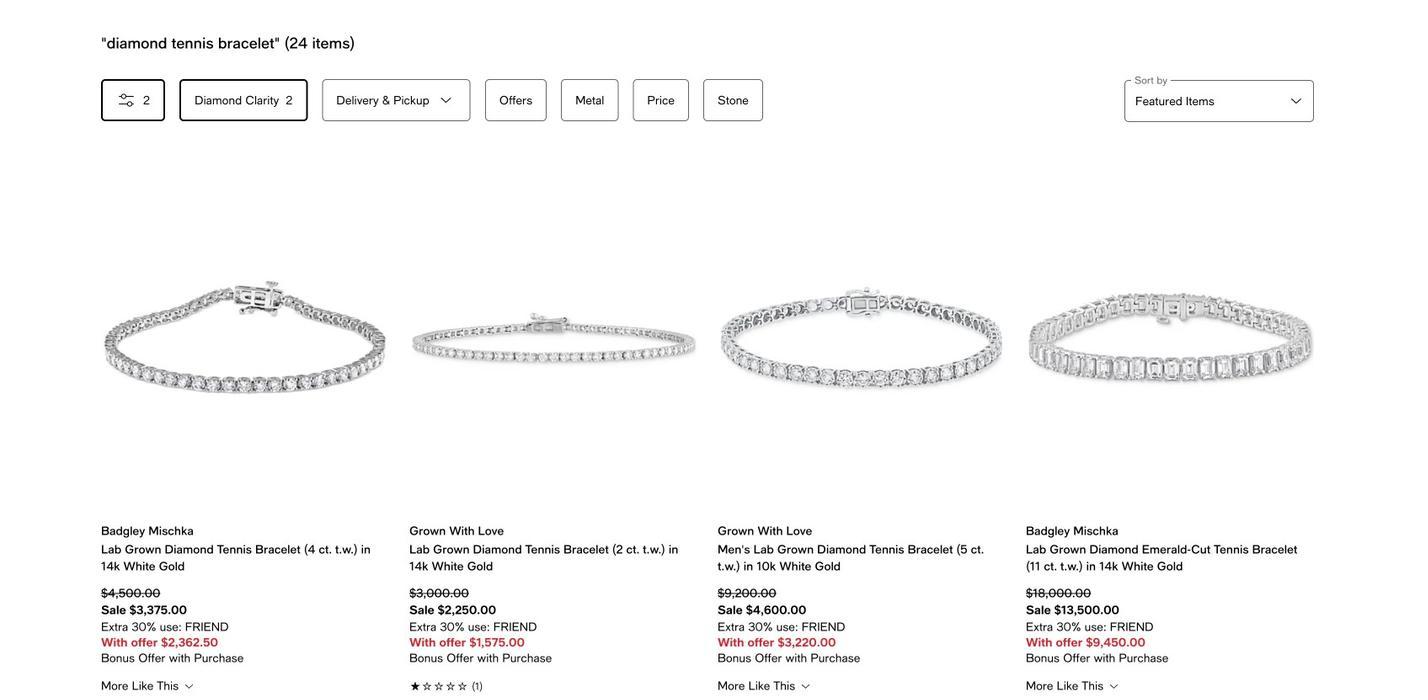 Task type: locate. For each thing, give the bounding box(es) containing it.
1 extra 30% use: friend. extra 30% off select merchandise!. image from the left
[[101, 619, 389, 635]]

3 bonus offer with purchase. $24.99 diamond earrings or necklace with purchase. image from the left
[[718, 650, 1006, 667]]

extra 30% use: friend. extra 30% off select merchandise!. image
[[101, 619, 389, 635], [409, 619, 698, 635], [718, 619, 1006, 635], [1026, 619, 1314, 635]]

4 extra 30% use: friend. extra 30% off select merchandise!. image from the left
[[1026, 619, 1314, 635]]

bonus offer with purchase. $24.99 diamond earrings or necklace with purchase. image for lab grown diamond tennis bracelet (2 ct. t.w.) in 14k white gold group's extra 30% use: friend. extra 30% off select merchandise!. image
[[409, 650, 698, 667]]

lab grown diamond tennis bracelet (4 ct. t.w.) in 14k white gold group
[[101, 162, 389, 694]]

bonus offer with purchase. $24.99 diamond earrings or necklace with purchase. image
[[101, 650, 389, 667], [409, 650, 698, 667], [718, 650, 1006, 667], [1026, 650, 1314, 667]]

2 bonus offer with purchase. $24.99 diamond earrings or necklace with purchase. image from the left
[[409, 650, 698, 667]]

status
[[101, 34, 355, 52]]

1 out of 5 rating with 1 reviews image
[[409, 677, 698, 694]]

3 extra 30% use: friend. extra 30% off select merchandise!. image from the left
[[718, 619, 1006, 635]]

bonus offer with purchase. $24.99 diamond earrings or necklace with purchase. image for lab grown diamond emerald-cut tennis bracelet (11 ct. t.w.) in 14k white gold group extra 30% use: friend. extra 30% off select merchandise!. image
[[1026, 650, 1314, 667]]

4 bonus offer with purchase. $24.99 diamond earrings or necklace with purchase. image from the left
[[1026, 650, 1314, 667]]

1 bonus offer with purchase. $24.99 diamond earrings or necklace with purchase. image from the left
[[101, 650, 389, 667]]

bonus offer with purchase. $24.99 diamond earrings or necklace with purchase. image for 'men's lab grown diamond tennis bracelet (5 ct. t.w.) in 10k white gold' group's extra 30% use: friend. extra 30% off select merchandise!. image
[[718, 650, 1006, 667]]

2 extra 30% use: friend. extra 30% off select merchandise!. image from the left
[[409, 619, 698, 635]]



Task type: vqa. For each thing, say whether or not it's contained in the screenshot.
Shipping & Returns dropdown button
no



Task type: describe. For each thing, give the bounding box(es) containing it.
bonus offer with purchase. $24.99 diamond earrings or necklace with purchase. image for extra 30% use: friend. extra 30% off select merchandise!. image for lab grown diamond tennis bracelet (4 ct. t.w.) in 14k white gold group
[[101, 650, 389, 667]]

men's lab grown diamond tennis bracelet (5 ct. t.w.) in 10k white gold group
[[718, 162, 1006, 694]]

extra 30% use: friend. extra 30% off select merchandise!. image for lab grown diamond emerald-cut tennis bracelet (11 ct. t.w.) in 14k white gold group
[[1026, 619, 1314, 635]]

extra 30% use: friend. extra 30% off select merchandise!. image for lab grown diamond tennis bracelet (2 ct. t.w.) in 14k white gold group
[[409, 619, 698, 635]]

extra 30% use: friend. extra 30% off select merchandise!. image for 'men's lab grown diamond tennis bracelet (5 ct. t.w.) in 10k white gold' group
[[718, 619, 1006, 635]]

extra 30% use: friend. extra 30% off select merchandise!. image for lab grown diamond tennis bracelet (4 ct. t.w.) in 14k white gold group
[[101, 619, 389, 635]]

lab grown diamond tennis bracelet (2 ct. t.w.) in 14k white gold group
[[409, 162, 698, 698]]

lab grown diamond emerald-cut tennis bracelet (11 ct. t.w.) in 14k white gold group
[[1026, 162, 1314, 694]]



